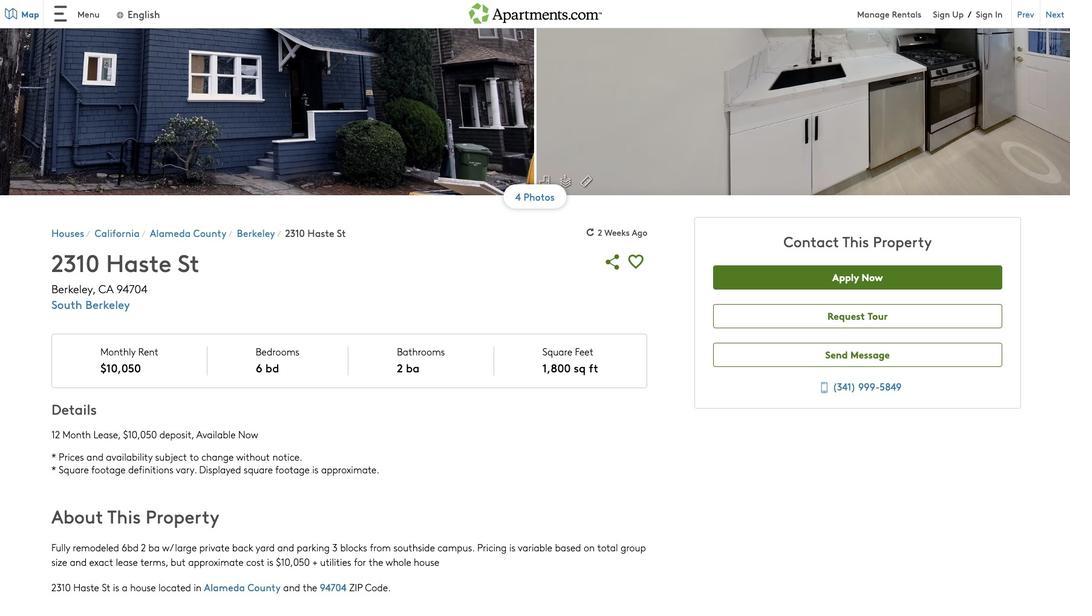 Task type: vqa. For each thing, say whether or not it's contained in the screenshot.
to
yes



Task type: locate. For each thing, give the bounding box(es) containing it.
1 horizontal spatial st
[[178, 246, 200, 279]]

footage
[[91, 464, 126, 476], [276, 464, 310, 476]]

approximate
[[188, 556, 244, 569]]

1 vertical spatial county
[[248, 581, 281, 594]]

map link
[[0, 0, 44, 28]]

alameda down approximate
[[204, 581, 245, 594]]

2 horizontal spatial 2
[[598, 226, 602, 238]]

$10,050
[[100, 360, 141, 376], [123, 429, 157, 441], [276, 556, 310, 569]]

monthly rent $10,050
[[100, 346, 158, 376]]

the inside 2310 haste st is a house located in alameda county and the 94704 zip code.
[[303, 582, 317, 594]]

southside
[[394, 542, 435, 555]]

2 horizontal spatial ,
[[192, 429, 194, 441]]

change
[[201, 451, 234, 464]]

0 horizontal spatial 94704
[[116, 282, 148, 297]]

is right notice. at the bottom left of the page
[[312, 464, 319, 476]]

the down from
[[369, 556, 383, 569]]

and
[[87, 451, 103, 464], [277, 542, 294, 555], [70, 556, 87, 569], [283, 582, 300, 594]]

prev
[[1018, 8, 1035, 20]]

0 vertical spatial 2
[[598, 226, 602, 238]]

0 horizontal spatial st
[[102, 582, 110, 594]]

based
[[555, 542, 581, 555]]

st inside 2310 haste st is a house located in alameda county and the 94704 zip code.
[[102, 582, 110, 594]]

1 vertical spatial this
[[107, 504, 141, 529]]

1 vertical spatial square
[[59, 464, 89, 476]]

1 vertical spatial house
[[130, 582, 156, 594]]

county down cost
[[248, 581, 281, 594]]

house inside fully remodeled 6bd 2 ba w/ large private back yard and parking 3 blocks from southside campus. pricing is variable based on total group size and exact lease terms, but approximate cost is $10,050 + utilities for the whole house
[[414, 556, 440, 569]]

parking
[[297, 542, 330, 555]]

1 vertical spatial 2
[[397, 360, 403, 376]]

0 vertical spatial county
[[193, 226, 227, 239]]

1 horizontal spatial now
[[862, 270, 883, 284]]

ba
[[406, 360, 420, 376], [148, 542, 160, 555]]

2 vertical spatial 2
[[141, 542, 146, 555]]

house right a
[[130, 582, 156, 594]]

and left the 94704 link
[[283, 582, 300, 594]]

0 vertical spatial st
[[337, 226, 346, 239]]

0 vertical spatial now
[[862, 270, 883, 284]]

2310 down "houses" link
[[51, 246, 100, 279]]

0 horizontal spatial alameda
[[150, 226, 191, 239]]

0 horizontal spatial ba
[[148, 542, 160, 555]]

2 vertical spatial haste
[[73, 582, 99, 594]]

the left the 94704 link
[[303, 582, 317, 594]]

0 horizontal spatial footage
[[91, 464, 126, 476]]

2310
[[285, 226, 305, 239], [51, 246, 100, 279], [51, 582, 71, 594]]

, up to
[[192, 429, 194, 441]]

*
[[51, 451, 56, 464], [51, 464, 56, 476]]

0 horizontal spatial house
[[130, 582, 156, 594]]

94704 left zip
[[320, 581, 347, 594]]

2310 for 2310 haste st
[[285, 226, 305, 239]]

house inside 2310 haste st is a house located in alameda county and the 94704 zip code.
[[130, 582, 156, 594]]

0 horizontal spatial square
[[59, 464, 89, 476]]

on
[[584, 542, 595, 555]]

1 vertical spatial ba
[[148, 542, 160, 555]]

property
[[873, 231, 932, 251], [146, 504, 219, 529]]

st
[[337, 226, 346, 239], [178, 246, 200, 279], [102, 582, 110, 594]]

1 vertical spatial property
[[146, 504, 219, 529]]

1 horizontal spatial house
[[414, 556, 440, 569]]

3
[[332, 542, 338, 555]]

0 horizontal spatial the
[[303, 582, 317, 594]]

send message button
[[714, 343, 1003, 367]]

haste inside 2310 haste st berkeley , ca 94704 south berkeley
[[106, 246, 172, 279]]

0 vertical spatial ba
[[406, 360, 420, 376]]

0 vertical spatial 94704
[[116, 282, 148, 297]]

1 vertical spatial 94704
[[320, 581, 347, 594]]

0 horizontal spatial now
[[238, 429, 258, 441]]

ba inside fully remodeled 6bd 2 ba w/ large private back yard and parking 3 blocks from southside campus. pricing is variable based on total group size and exact lease terms, but approximate cost is $10,050 + utilities for the whole house
[[148, 542, 160, 555]]

2310 down size
[[51, 582, 71, 594]]

apartments.com logo image
[[469, 0, 602, 23]]

2 down bathrooms
[[397, 360, 403, 376]]

and inside the * prices and availability subject to change without notice. * square footage definitions vary. displayed square footage is approximate.
[[87, 451, 103, 464]]

2 * from the top
[[51, 464, 56, 476]]

variable
[[518, 542, 553, 555]]

0 horizontal spatial property
[[146, 504, 219, 529]]

4 photos button
[[507, 190, 564, 203]]

manage
[[858, 8, 890, 20]]

square
[[543, 346, 573, 358], [59, 464, 89, 476]]

1 horizontal spatial square
[[543, 346, 573, 358]]

is left a
[[113, 582, 119, 594]]

0 horizontal spatial sign
[[933, 8, 950, 20]]

houses
[[51, 226, 84, 239]]

ba down bathrooms
[[406, 360, 420, 376]]

1 horizontal spatial 2
[[397, 360, 403, 376]]

0 horizontal spatial ,
[[93, 282, 95, 297]]

0 vertical spatial 2310
[[285, 226, 305, 239]]

st for 2310 haste st
[[337, 226, 346, 239]]

square feet 1,800 sq ft
[[543, 346, 599, 376]]

2 footage from the left
[[276, 464, 310, 476]]

square inside the * prices and availability subject to change without notice. * square footage definitions vary. displayed square footage is approximate.
[[59, 464, 89, 476]]

request tour button
[[714, 304, 1003, 328]]

bedrooms
[[256, 346, 300, 358]]

next link
[[1040, 0, 1071, 28]]

bathrooms
[[397, 346, 445, 358]]

12 month lease , $10,050 deposit , available now
[[51, 429, 258, 441]]

sign
[[933, 8, 950, 20], [976, 8, 993, 20]]

2 inside "bathrooms 2 ba"
[[397, 360, 403, 376]]

this
[[843, 231, 870, 251], [107, 504, 141, 529]]

2310 haste st
[[285, 226, 346, 239]]

0 horizontal spatial county
[[193, 226, 227, 239]]

apply now button
[[714, 265, 1003, 290]]

1 horizontal spatial the
[[369, 556, 383, 569]]

1 horizontal spatial footage
[[276, 464, 310, 476]]

2 horizontal spatial haste
[[308, 226, 335, 239]]

this up 'apply now'
[[843, 231, 870, 251]]

2 vertical spatial st
[[102, 582, 110, 594]]

2 vertical spatial $10,050
[[276, 556, 310, 569]]

next
[[1046, 8, 1065, 20]]

0 vertical spatial haste
[[308, 226, 335, 239]]

$10,050 inside fully remodeled 6bd 2 ba w/ large private back yard and parking 3 blocks from southside campus. pricing is variable based on total group size and exact lease terms, but approximate cost is $10,050 + utilities for the whole house
[[276, 556, 310, 569]]

2310 inside 2310 haste st is a house located in alameda county and the 94704 zip code.
[[51, 582, 71, 594]]

1 horizontal spatial 94704
[[320, 581, 347, 594]]

2310 right berkeley link
[[285, 226, 305, 239]]

alameda county link
[[150, 226, 227, 239], [204, 581, 281, 594]]

alameda county
[[150, 226, 227, 239]]

english link
[[115, 7, 160, 20]]

0 horizontal spatial this
[[107, 504, 141, 529]]

and right prices
[[87, 451, 103, 464]]

photos
[[524, 190, 555, 203]]

2310 inside 2310 haste st berkeley , ca 94704 south berkeley
[[51, 246, 100, 279]]

berkeley
[[237, 226, 275, 239], [51, 282, 93, 297], [85, 297, 130, 312]]

now up without
[[238, 429, 258, 441]]

available
[[196, 429, 236, 441]]

2310 haste st berkeley , ca 94704 south berkeley
[[51, 246, 200, 312]]

1 vertical spatial now
[[238, 429, 258, 441]]

0 vertical spatial house
[[414, 556, 440, 569]]

,
[[93, 282, 95, 297], [118, 429, 121, 441], [192, 429, 194, 441]]

house down southside
[[414, 556, 440, 569]]

and inside 2310 haste st is a house located in alameda county and the 94704 zip code.
[[283, 582, 300, 594]]

, left ca
[[93, 282, 95, 297]]

12
[[51, 429, 60, 441]]

apply
[[833, 270, 859, 284]]

property for about this property
[[146, 504, 219, 529]]

haste inside 2310 haste st is a house located in alameda county and the 94704 zip code.
[[73, 582, 99, 594]]

0 vertical spatial square
[[543, 346, 573, 358]]

house
[[414, 556, 440, 569], [130, 582, 156, 594]]

$10,050 left +
[[276, 556, 310, 569]]

1 vertical spatial $10,050
[[123, 429, 157, 441]]

property up large
[[146, 504, 219, 529]]

94704 right ca
[[116, 282, 148, 297]]

5849
[[880, 380, 902, 393]]

0 horizontal spatial 2
[[141, 542, 146, 555]]

st inside 2310 haste st berkeley , ca 94704 south berkeley
[[178, 246, 200, 279]]

2 right 6bd
[[141, 542, 146, 555]]

square down month
[[59, 464, 89, 476]]

details
[[51, 400, 97, 419]]

1 vertical spatial 2310
[[51, 246, 100, 279]]

this up 6bd
[[107, 504, 141, 529]]

1 horizontal spatial this
[[843, 231, 870, 251]]

south berkeley link
[[51, 297, 130, 312]]

now right apply
[[862, 270, 883, 284]]

size
[[51, 556, 67, 569]]

2 vertical spatial 2310
[[51, 582, 71, 594]]

send
[[826, 347, 848, 361]]

1 horizontal spatial haste
[[106, 246, 172, 279]]

0 vertical spatial property
[[873, 231, 932, 251]]

1 vertical spatial the
[[303, 582, 317, 594]]

county left berkeley link
[[193, 226, 227, 239]]

2 left "weeks"
[[598, 226, 602, 238]]

1 horizontal spatial ba
[[406, 360, 420, 376]]

1 vertical spatial haste
[[106, 246, 172, 279]]

zip
[[349, 582, 363, 594]]

back
[[232, 542, 253, 555]]

sign left up
[[933, 8, 950, 20]]

for
[[354, 556, 366, 569]]

1 horizontal spatial property
[[873, 231, 932, 251]]

1 vertical spatial st
[[178, 246, 200, 279]]

1 horizontal spatial sign
[[976, 8, 993, 20]]

0 horizontal spatial haste
[[73, 582, 99, 594]]

weeks
[[605, 226, 630, 238]]

, up the availability
[[118, 429, 121, 441]]

footage right square
[[276, 464, 310, 476]]

previous image
[[5, 4, 34, 33]]

is
[[312, 464, 319, 476], [510, 542, 516, 555], [267, 556, 274, 569], [113, 582, 119, 594]]

square up 1,800
[[543, 346, 573, 358]]

1,800
[[543, 360, 571, 376]]

in
[[996, 8, 1003, 20]]

$10,050 up the availability
[[123, 429, 157, 441]]

0 vertical spatial $10,050
[[100, 360, 141, 376]]

sq
[[574, 360, 586, 376]]

(341)
[[833, 380, 856, 393]]

1 vertical spatial alameda
[[204, 581, 245, 594]]

0 vertical spatial the
[[369, 556, 383, 569]]

map
[[21, 8, 39, 20]]

blocks
[[340, 542, 367, 555]]

in
[[194, 582, 202, 594]]

is inside 2310 haste st is a house located in alameda county and the 94704 zip code.
[[113, 582, 119, 594]]

$10,050 down "monthly"
[[100, 360, 141, 376]]

lease
[[116, 556, 138, 569]]

menu button
[[44, 0, 109, 28]]

south
[[51, 297, 82, 312]]

property up 'apply now'
[[873, 231, 932, 251]]

footage down lease
[[91, 464, 126, 476]]

(341) 999-5849 link
[[814, 378, 902, 396]]

w/
[[162, 542, 172, 555]]

1 horizontal spatial ,
[[118, 429, 121, 441]]

alameda right california
[[150, 226, 191, 239]]

ba left the w/ at bottom
[[148, 542, 160, 555]]

0 vertical spatial this
[[843, 231, 870, 251]]

2 horizontal spatial st
[[337, 226, 346, 239]]

bd
[[266, 360, 279, 376]]

sign left in
[[976, 8, 993, 20]]

the
[[369, 556, 383, 569], [303, 582, 317, 594]]



Task type: describe. For each thing, give the bounding box(es) containing it.
manage rentals sign up / sign in
[[858, 8, 1003, 20]]

menu
[[77, 8, 100, 20]]

definitions
[[128, 464, 174, 476]]

0 vertical spatial alameda county link
[[150, 226, 227, 239]]

haste for 2310 haste st
[[308, 226, 335, 239]]

exact
[[89, 556, 113, 569]]

utilities
[[320, 556, 352, 569]]

haste for 2310 haste st is a house located in alameda county and the 94704 zip code.
[[73, 582, 99, 594]]

1 sign from the left
[[933, 8, 950, 20]]

tour
[[868, 309, 888, 323]]

and right size
[[70, 556, 87, 569]]

the inside fully remodeled 6bd 2 ba w/ large private back yard and parking 3 blocks from southside campus. pricing is variable based on total group size and exact lease terms, but approximate cost is $10,050 + utilities for the whole house
[[369, 556, 383, 569]]

/
[[968, 8, 972, 20]]

st for 2310 haste st is a house located in alameda county and the 94704 zip code.
[[102, 582, 110, 594]]

campus.
[[438, 542, 475, 555]]

contact
[[784, 231, 839, 251]]

houses link
[[51, 226, 84, 239]]

6bd
[[122, 542, 139, 555]]

group
[[621, 542, 646, 555]]

94704 link
[[320, 581, 347, 594]]

total
[[598, 542, 618, 555]]

contact this property
[[784, 231, 932, 251]]

notice.
[[273, 451, 303, 464]]

california
[[95, 226, 140, 239]]

sign up link
[[933, 8, 964, 20]]

bathrooms 2 ba
[[397, 346, 445, 376]]

about
[[51, 504, 103, 529]]

to
[[190, 451, 199, 464]]

now inside apply now button
[[862, 270, 883, 284]]

located
[[158, 582, 191, 594]]

berkeley left ca
[[51, 282, 93, 297]]

and right the yard
[[277, 542, 294, 555]]

bedrooms 6 bd
[[256, 346, 300, 376]]

ba inside "bathrooms 2 ba"
[[406, 360, 420, 376]]

a
[[122, 582, 128, 594]]

, inside 2310 haste st berkeley , ca 94704 south berkeley
[[93, 282, 95, 297]]

6
[[256, 360, 263, 376]]

request tour
[[828, 309, 888, 323]]

1 horizontal spatial alameda
[[204, 581, 245, 594]]

is right cost
[[267, 556, 274, 569]]

from
[[370, 542, 391, 555]]

is right pricing
[[510, 542, 516, 555]]

berkeley link
[[237, 226, 275, 239]]

$10,050 inside monthly rent $10,050
[[100, 360, 141, 376]]

this for contact
[[843, 231, 870, 251]]

lease
[[94, 429, 118, 441]]

2310 for 2310 haste st berkeley , ca 94704 south berkeley
[[51, 246, 100, 279]]

property for contact this property
[[873, 231, 932, 251]]

availability
[[106, 451, 153, 464]]

yard
[[256, 542, 275, 555]]

berkeley right south
[[85, 297, 130, 312]]

up
[[953, 8, 964, 20]]

square inside square feet 1,800 sq ft
[[543, 346, 573, 358]]

(341) 999-5849
[[833, 380, 902, 393]]

code.
[[365, 582, 391, 594]]

4
[[516, 190, 521, 203]]

vary.
[[176, 464, 197, 476]]

english
[[128, 7, 160, 20]]

fully
[[51, 542, 70, 555]]

prev link
[[1012, 0, 1040, 28]]

2310 for 2310 haste st is a house located in alameda county and the 94704 zip code.
[[51, 582, 71, 594]]

terms,
[[140, 556, 168, 569]]

share listing image
[[602, 250, 625, 273]]

about this property
[[51, 504, 219, 529]]

ft
[[589, 360, 599, 376]]

berkeley left 2310 haste st
[[237, 226, 275, 239]]

deposit
[[160, 429, 192, 441]]

1 * from the top
[[51, 451, 56, 464]]

1 horizontal spatial county
[[248, 581, 281, 594]]

apply now
[[833, 270, 883, 284]]

rentals
[[892, 8, 922, 20]]

this for about
[[107, 504, 141, 529]]

haste for 2310 haste st berkeley , ca 94704 south berkeley
[[106, 246, 172, 279]]

ago
[[632, 226, 648, 238]]

without
[[236, 451, 270, 464]]

next image
[[1037, 4, 1066, 33]]

0 vertical spatial alameda
[[150, 226, 191, 239]]

california link
[[95, 226, 140, 239]]

2310 haste st is a house located in alameda county and the 94704 zip code.
[[51, 581, 391, 594]]

month
[[62, 429, 91, 441]]

1 footage from the left
[[91, 464, 126, 476]]

sign in link
[[976, 8, 1003, 20]]

2 sign from the left
[[976, 8, 993, 20]]

st for 2310 haste st berkeley , ca 94704 south berkeley
[[178, 246, 200, 279]]

ca
[[98, 282, 113, 297]]

+
[[313, 556, 318, 569]]

private
[[199, 542, 230, 555]]

pricing
[[477, 542, 507, 555]]

rent
[[138, 346, 158, 358]]

fully remodeled 6bd 2 ba w/ large private back yard and parking 3 blocks from southside campus. pricing is variable based on total group size and exact lease terms, but approximate cost is $10,050 + utilities for the whole house
[[51, 542, 646, 569]]

request
[[828, 309, 866, 323]]

2 weeks ago
[[598, 226, 648, 238]]

* prices and availability subject to change without notice. * square footage definitions vary. displayed square footage is approximate.
[[51, 451, 380, 476]]

message
[[851, 347, 890, 361]]

monthly
[[100, 346, 136, 358]]

94704 inside 2310 haste st berkeley , ca 94704 south berkeley
[[116, 282, 148, 297]]

1 vertical spatial alameda county link
[[204, 581, 281, 594]]

send message
[[826, 347, 890, 361]]

subject
[[155, 451, 187, 464]]

2 inside fully remodeled 6bd 2 ba w/ large private back yard and parking 3 blocks from southside campus. pricing is variable based on total group size and exact lease terms, but approximate cost is $10,050 + utilities for the whole house
[[141, 542, 146, 555]]

999-
[[859, 380, 880, 393]]

is inside the * prices and availability subject to change without notice. * square footage definitions vary. displayed square footage is approximate.
[[312, 464, 319, 476]]



